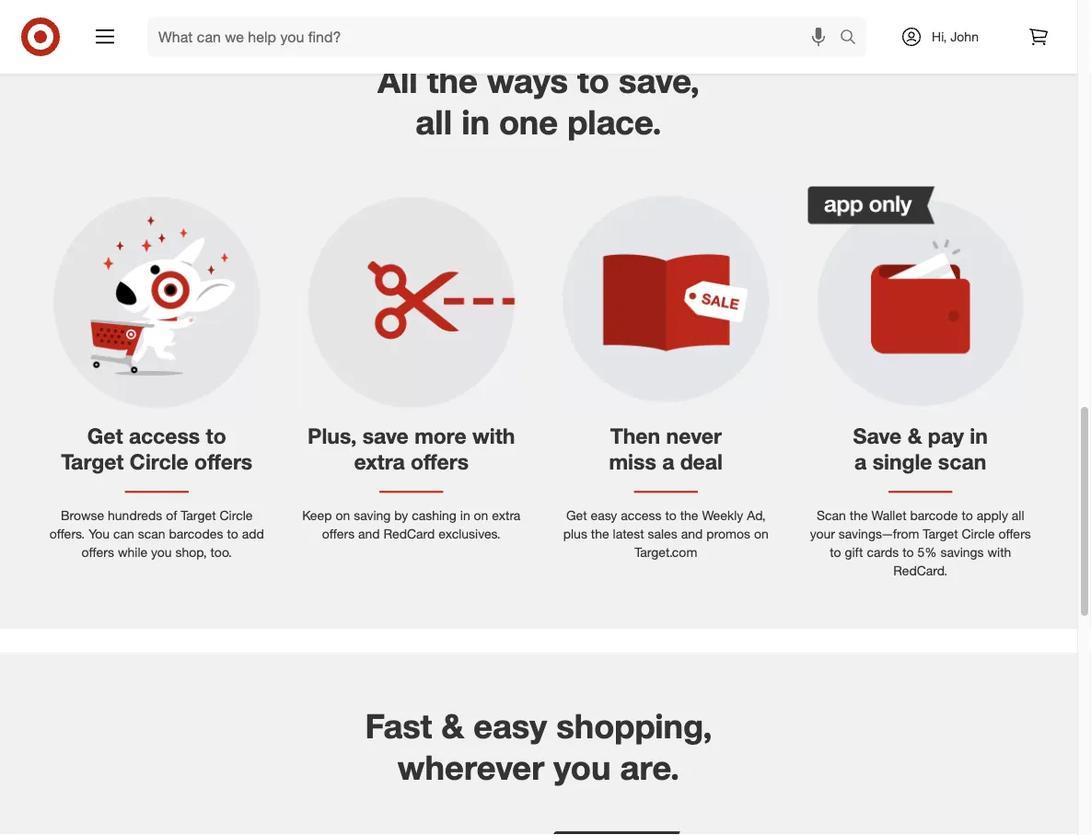 Task type: describe. For each thing, give the bounding box(es) containing it.
& for save
[[908, 423, 923, 449]]

to inside all the ways to save, all in one place.
[[578, 60, 610, 101]]

easy inside the "get easy access to the weekly ad, plus the latest sales and promos on target.com"
[[591, 508, 618, 524]]

ways
[[487, 60, 568, 101]]

2 ____ from the left
[[380, 458, 443, 497]]

of
[[166, 508, 177, 524]]

extra inside plus, save more with extra offers
[[354, 450, 405, 476]]

too.
[[210, 545, 232, 561]]

plus, save more with extra offers
[[308, 423, 515, 476]]

one
[[499, 102, 558, 143]]

ad,
[[747, 508, 766, 524]]

wherever
[[398, 748, 545, 788]]

offers inside keep on saving by cashing in on extra offers and redcard exclusives.
[[322, 526, 355, 542]]

hundreds
[[108, 508, 162, 524]]

saving
[[354, 508, 391, 524]]

exclusives.
[[439, 526, 501, 542]]

more
[[415, 423, 467, 449]]

to inside browse hundreds of target circle offers. you can scan barcodes to add offers while you shop, too.
[[227, 526, 238, 542]]

offers inside browse hundreds of target circle offers. you can scan barcodes to add offers while you shop, too.
[[82, 545, 114, 561]]

you
[[89, 526, 110, 542]]

hi,
[[932, 29, 947, 45]]

you inside browse hundreds of target circle offers. you can scan barcodes to add offers while you shop, too.
[[151, 545, 172, 561]]

keep on saving by cashing in on extra offers and redcard exclusives.
[[302, 508, 521, 542]]

target.com
[[635, 545, 698, 561]]

then
[[610, 423, 661, 449]]

search button
[[832, 17, 876, 61]]

offers inside get access to target circle offers
[[194, 450, 253, 476]]

save
[[854, 423, 902, 449]]

circle for to
[[130, 450, 189, 476]]

latest
[[613, 526, 645, 542]]

you inside fast & easy shopping, wherever you are.
[[554, 748, 611, 788]]

a inside save & pay in a single scan
[[855, 450, 867, 476]]

never
[[667, 423, 722, 449]]

then never miss a deal
[[609, 423, 723, 476]]

cashing
[[412, 508, 457, 524]]

save
[[363, 423, 409, 449]]

get access to target circle offers
[[61, 423, 253, 476]]

weekly
[[702, 508, 744, 524]]

deal
[[681, 450, 723, 476]]

fast
[[365, 706, 432, 747]]

in inside keep on saving by cashing in on extra offers and redcard exclusives.
[[460, 508, 471, 524]]

and inside the "get easy access to the weekly ad, plus the latest sales and promos on target.com"
[[681, 526, 703, 542]]

redcard
[[384, 526, 435, 542]]

pay
[[929, 423, 965, 449]]

target for hundreds
[[181, 508, 216, 524]]

a inside "then never miss a deal"
[[663, 450, 675, 476]]

extra inside keep on saving by cashing in on extra offers and redcard exclusives.
[[492, 508, 521, 524]]

with
[[473, 423, 515, 449]]

What can we help you find? suggestions appear below search field
[[147, 17, 845, 57]]



Task type: vqa. For each thing, say whether or not it's contained in the screenshot.
Browse hundreds of Target Circle offers. You can scan barcodes to add offers while you shop, too.
yes



Task type: locate. For each thing, give the bounding box(es) containing it.
easy up wherever
[[474, 706, 547, 747]]

0 vertical spatial easy
[[591, 508, 618, 524]]

on
[[336, 508, 350, 524], [474, 508, 489, 524], [755, 526, 769, 542]]

0 horizontal spatial target
[[61, 450, 124, 476]]

0 vertical spatial you
[[151, 545, 172, 561]]

on right keep
[[336, 508, 350, 524]]

____ for save
[[889, 458, 953, 497]]

access inside get access to target circle offers
[[129, 423, 200, 449]]

0 vertical spatial &
[[908, 423, 923, 449]]

& inside save & pay in a single scan
[[908, 423, 923, 449]]

2 vertical spatial the
[[591, 526, 610, 542]]

1 horizontal spatial target
[[181, 508, 216, 524]]

easy up the latest
[[591, 508, 618, 524]]

____ up of
[[125, 458, 189, 497]]

shopping,
[[557, 706, 713, 747]]

while
[[118, 545, 148, 561]]

1 horizontal spatial circle
[[220, 508, 253, 524]]

scan down the pay
[[939, 450, 987, 476]]

1 horizontal spatial &
[[908, 423, 923, 449]]

target up barcodes
[[181, 508, 216, 524]]

easy inside fast & easy shopping, wherever you are.
[[474, 706, 547, 747]]

get inside get access to target circle offers
[[87, 423, 123, 449]]

get for access
[[87, 423, 123, 449]]

1 vertical spatial you
[[554, 748, 611, 788]]

____ for get
[[125, 458, 189, 497]]

0 horizontal spatial scan
[[138, 526, 165, 542]]

shop,
[[176, 545, 207, 561]]

circle for of
[[220, 508, 253, 524]]

and
[[358, 526, 380, 542], [681, 526, 703, 542]]

3 ____ from the left
[[635, 458, 698, 497]]

0 horizontal spatial easy
[[474, 706, 547, 747]]

0 vertical spatial extra
[[354, 450, 405, 476]]

and right sales
[[681, 526, 703, 542]]

get up 'plus'
[[567, 508, 587, 524]]

on down ad,
[[755, 526, 769, 542]]

the left weekly at the right of the page
[[681, 508, 699, 524]]

1 vertical spatial access
[[621, 508, 662, 524]]

1 ____ from the left
[[125, 458, 189, 497]]

offers up barcodes
[[194, 450, 253, 476]]

1 and from the left
[[358, 526, 380, 542]]

& up single
[[908, 423, 923, 449]]

add
[[242, 526, 264, 542]]

0 vertical spatial access
[[129, 423, 200, 449]]

2 a from the left
[[855, 450, 867, 476]]

1 vertical spatial scan
[[138, 526, 165, 542]]

can
[[113, 526, 134, 542]]

offers down the more
[[411, 450, 469, 476]]

are.
[[621, 748, 680, 788]]

in inside save & pay in a single scan
[[970, 423, 988, 449]]

the inside all the ways to save, all in one place.
[[427, 60, 478, 101]]

on up exclusives.
[[474, 508, 489, 524]]

1 vertical spatial get
[[567, 508, 587, 524]]

1 vertical spatial in
[[970, 423, 988, 449]]

0 horizontal spatial on
[[336, 508, 350, 524]]

0 vertical spatial scan
[[939, 450, 987, 476]]

promos
[[707, 526, 751, 542]]

you right while at the bottom
[[151, 545, 172, 561]]

2 horizontal spatial on
[[755, 526, 769, 542]]

0 vertical spatial target
[[61, 450, 124, 476]]

john
[[951, 29, 979, 45]]

a
[[663, 450, 675, 476], [855, 450, 867, 476]]

to inside get access to target circle offers
[[206, 423, 226, 449]]

by
[[395, 508, 408, 524]]

0 horizontal spatial access
[[129, 423, 200, 449]]

1 a from the left
[[663, 450, 675, 476]]

offers down keep
[[322, 526, 355, 542]]

extra up exclusives.
[[492, 508, 521, 524]]

target inside browse hundreds of target circle offers. you can scan barcodes to add offers while you shop, too.
[[181, 508, 216, 524]]

all the ways to save, all in one place.
[[378, 60, 700, 143]]

in
[[462, 102, 490, 143], [970, 423, 988, 449], [460, 508, 471, 524]]

____ up by
[[380, 458, 443, 497]]

circle
[[130, 450, 189, 476], [220, 508, 253, 524]]

1 horizontal spatial the
[[591, 526, 610, 542]]

____ down 'never'
[[635, 458, 698, 497]]

and down saving
[[358, 526, 380, 542]]

access inside the "get easy access to the weekly ad, plus the latest sales and promos on target.com"
[[621, 508, 662, 524]]

& for fast
[[442, 706, 464, 747]]

offers inside plus, save more with extra offers
[[411, 450, 469, 476]]

target inside get access to target circle offers
[[61, 450, 124, 476]]

search
[[832, 30, 876, 48]]

0 vertical spatial get
[[87, 423, 123, 449]]

extra
[[354, 450, 405, 476], [492, 508, 521, 524]]

in up exclusives.
[[460, 508, 471, 524]]

miss
[[609, 450, 657, 476]]

get easy access to the weekly ad, plus the latest sales and promos on target.com
[[564, 508, 769, 561]]

target for access
[[61, 450, 124, 476]]

all
[[416, 102, 452, 143]]

you down the shopping,
[[554, 748, 611, 788]]

a down save on the bottom
[[855, 450, 867, 476]]

0 vertical spatial in
[[462, 102, 490, 143]]

1 horizontal spatial easy
[[591, 508, 618, 524]]

____
[[125, 458, 189, 497], [380, 458, 443, 497], [635, 458, 698, 497], [889, 458, 953, 497]]

place.
[[568, 102, 662, 143]]

1 horizontal spatial you
[[554, 748, 611, 788]]

browse
[[61, 508, 104, 524]]

and inside keep on saving by cashing in on extra offers and redcard exclusives.
[[358, 526, 380, 542]]

save,
[[619, 60, 700, 101]]

in inside all the ways to save, all in one place.
[[462, 102, 490, 143]]

in right the pay
[[970, 423, 988, 449]]

target up browse
[[61, 450, 124, 476]]

save & pay in a single scan
[[854, 423, 988, 476]]

circle inside get access to target circle offers
[[130, 450, 189, 476]]

offers down you on the left
[[82, 545, 114, 561]]

scan
[[939, 450, 987, 476], [138, 526, 165, 542]]

plus
[[564, 526, 588, 542]]

2 and from the left
[[681, 526, 703, 542]]

sales
[[648, 526, 678, 542]]

all
[[378, 60, 418, 101]]

0 horizontal spatial &
[[442, 706, 464, 747]]

fast & easy shopping, wherever you are.
[[365, 706, 713, 788]]

2 horizontal spatial the
[[681, 508, 699, 524]]

single
[[873, 450, 933, 476]]

the up all on the left of the page
[[427, 60, 478, 101]]

get
[[87, 423, 123, 449], [567, 508, 587, 524]]

circle up of
[[130, 450, 189, 476]]

1 horizontal spatial get
[[567, 508, 587, 524]]

easy
[[591, 508, 618, 524], [474, 706, 547, 747]]

keep
[[302, 508, 332, 524]]

offers.
[[49, 526, 85, 542]]

access up of
[[129, 423, 200, 449]]

the right 'plus'
[[591, 526, 610, 542]]

1 vertical spatial circle
[[220, 508, 253, 524]]

1 horizontal spatial extra
[[492, 508, 521, 524]]

1 vertical spatial the
[[681, 508, 699, 524]]

____ down the pay
[[889, 458, 953, 497]]

access
[[129, 423, 200, 449], [621, 508, 662, 524]]

extra down save
[[354, 450, 405, 476]]

on inside the "get easy access to the weekly ad, plus the latest sales and promos on target.com"
[[755, 526, 769, 542]]

get for easy
[[567, 508, 587, 524]]

1 horizontal spatial and
[[681, 526, 703, 542]]

scan down hundreds
[[138, 526, 165, 542]]

scan inside browse hundreds of target circle offers. you can scan barcodes to add offers while you shop, too.
[[138, 526, 165, 542]]

&
[[908, 423, 923, 449], [442, 706, 464, 747]]

1 vertical spatial extra
[[492, 508, 521, 524]]

to inside the "get easy access to the weekly ad, plus the latest sales and promos on target.com"
[[666, 508, 677, 524]]

1 vertical spatial target
[[181, 508, 216, 524]]

in right all on the left of the page
[[462, 102, 490, 143]]

1 horizontal spatial scan
[[939, 450, 987, 476]]

circle inside browse hundreds of target circle offers. you can scan barcodes to add offers while you shop, too.
[[220, 508, 253, 524]]

get inside the "get easy access to the weekly ad, plus the latest sales and promos on target.com"
[[567, 508, 587, 524]]

0 horizontal spatial the
[[427, 60, 478, 101]]

offers
[[194, 450, 253, 476], [411, 450, 469, 476], [322, 526, 355, 542], [82, 545, 114, 561]]

plus,
[[308, 423, 357, 449]]

scan inside save & pay in a single scan
[[939, 450, 987, 476]]

a left deal
[[663, 450, 675, 476]]

0 vertical spatial circle
[[130, 450, 189, 476]]

hi, john
[[932, 29, 979, 45]]

barcodes
[[169, 526, 223, 542]]

1 horizontal spatial a
[[855, 450, 867, 476]]

0 horizontal spatial extra
[[354, 450, 405, 476]]

1 vertical spatial easy
[[474, 706, 547, 747]]

1 horizontal spatial on
[[474, 508, 489, 524]]

0 horizontal spatial and
[[358, 526, 380, 542]]

& up wherever
[[442, 706, 464, 747]]

you
[[151, 545, 172, 561], [554, 748, 611, 788]]

to
[[578, 60, 610, 101], [206, 423, 226, 449], [666, 508, 677, 524], [227, 526, 238, 542]]

target
[[61, 450, 124, 476], [181, 508, 216, 524]]

0 vertical spatial the
[[427, 60, 478, 101]]

0 horizontal spatial get
[[87, 423, 123, 449]]

0 horizontal spatial you
[[151, 545, 172, 561]]

4 ____ from the left
[[889, 458, 953, 497]]

access up the latest
[[621, 508, 662, 524]]

1 horizontal spatial access
[[621, 508, 662, 524]]

1 vertical spatial &
[[442, 706, 464, 747]]

circle up add on the bottom left of page
[[220, 508, 253, 524]]

____ for then
[[635, 458, 698, 497]]

0 horizontal spatial circle
[[130, 450, 189, 476]]

browse hundreds of target circle offers. you can scan barcodes to add offers while you shop, too.
[[49, 508, 264, 561]]

& inside fast & easy shopping, wherever you are.
[[442, 706, 464, 747]]

get up browse
[[87, 423, 123, 449]]

2 vertical spatial in
[[460, 508, 471, 524]]

0 horizontal spatial a
[[663, 450, 675, 476]]

the
[[427, 60, 478, 101], [681, 508, 699, 524], [591, 526, 610, 542]]



